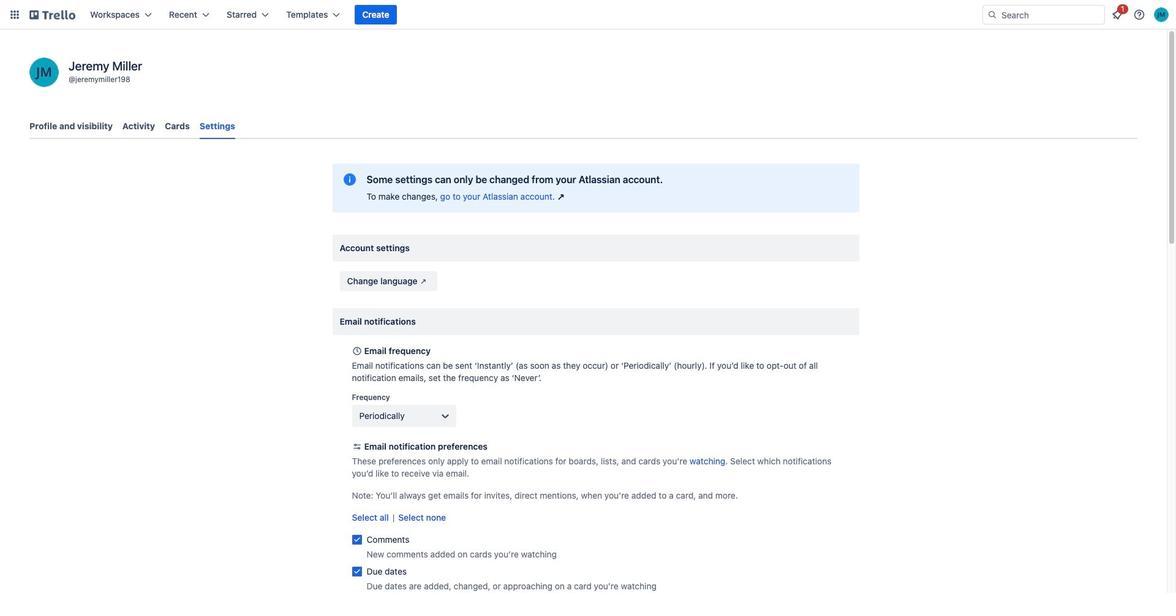 Task type: vqa. For each thing, say whether or not it's contained in the screenshot.
add another list
no



Task type: locate. For each thing, give the bounding box(es) containing it.
jeremy miller (jeremymiller198) image
[[29, 58, 59, 87]]

sm image
[[418, 275, 430, 287]]

back to home image
[[29, 5, 75, 25]]

open information menu image
[[1134, 9, 1146, 21]]



Task type: describe. For each thing, give the bounding box(es) containing it.
jeremy miller (jeremymiller198) image
[[1155, 7, 1169, 22]]

Search field
[[983, 5, 1106, 25]]

primary element
[[0, 0, 1177, 29]]

search image
[[988, 10, 998, 20]]

1 notification image
[[1111, 7, 1125, 22]]



